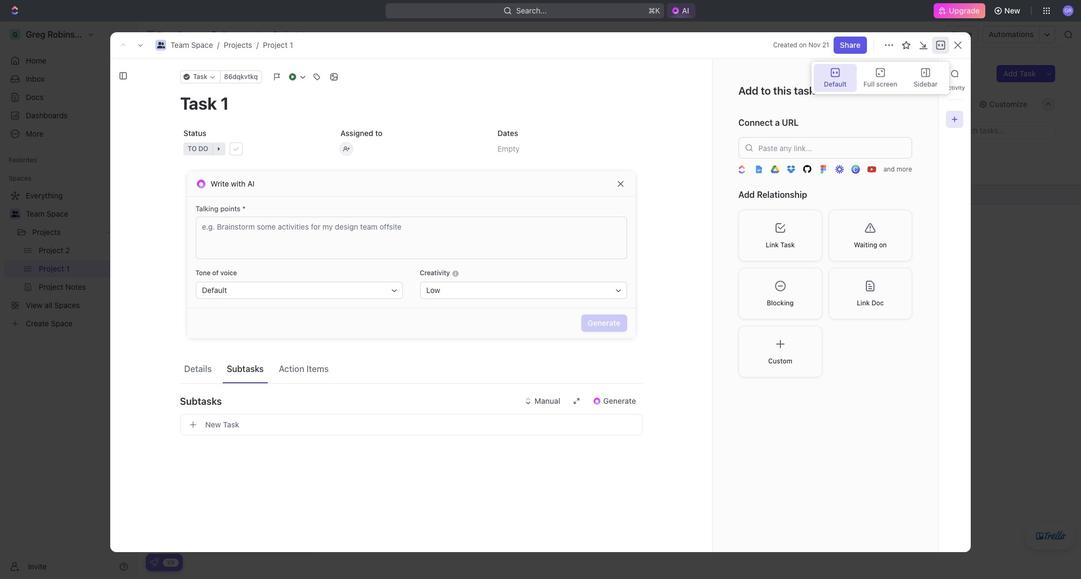 Task type: vqa. For each thing, say whether or not it's contained in the screenshot.
bottommost Map
no



Task type: locate. For each thing, give the bounding box(es) containing it.
2 vertical spatial team
[[26, 209, 45, 219]]

0 horizontal spatial project 1
[[163, 64, 225, 82]]

to inside task sidebar content 'section'
[[761, 85, 771, 97]]

relationship
[[757, 190, 808, 200]]

1 vertical spatial user group image
[[157, 42, 165, 48]]

1 horizontal spatial new
[[1005, 6, 1021, 15]]

1 horizontal spatial team space
[[157, 30, 200, 39]]

0 horizontal spatial to
[[176, 155, 185, 163]]

*
[[243, 205, 246, 213]]

tree inside sidebar navigation
[[4, 187, 132, 333]]

1 vertical spatial team
[[171, 40, 189, 50]]

new
[[1005, 6, 1021, 15], [205, 420, 221, 430]]

add task button down task 3
[[188, 245, 229, 258]]

0 vertical spatial project 1
[[273, 30, 304, 39]]

0 vertical spatial team space
[[157, 30, 200, 39]]

1 ‎task from the top
[[193, 190, 210, 199]]

0 vertical spatial to
[[761, 85, 771, 97]]

1 vertical spatial new
[[205, 420, 221, 430]]

invite
[[28, 562, 47, 571]]

subtasks button
[[180, 389, 643, 414]]

share right 21
[[841, 40, 861, 50]]

share down upgrade link at the top right of the page
[[952, 30, 973, 39]]

team
[[157, 30, 176, 39], [171, 40, 189, 50], [26, 209, 45, 219]]

share button down upgrade link at the top right of the page
[[946, 26, 979, 43]]

add task
[[1004, 69, 1037, 78], [243, 155, 271, 163], [193, 246, 225, 255]]

project 1
[[273, 30, 304, 39], [163, 64, 225, 82]]

hide
[[954, 99, 971, 108]]

0 horizontal spatial new
[[205, 420, 221, 430]]

assigned to
[[340, 129, 382, 138]]

‎task up talking
[[193, 190, 210, 199]]

share button
[[946, 26, 979, 43], [834, 37, 868, 54]]

space
[[178, 30, 200, 39], [191, 40, 213, 50], [47, 209, 68, 219]]

search button
[[897, 97, 939, 112]]

share button right 21
[[834, 37, 868, 54]]

home link
[[4, 52, 132, 69]]

default button
[[814, 64, 857, 92]]

full
[[864, 80, 875, 88]]

to
[[761, 85, 771, 97], [375, 129, 382, 138], [176, 155, 185, 163]]

subtasks for subtasks button
[[227, 364, 264, 374]]

upgrade link
[[935, 3, 986, 18]]

add task up customize
[[1004, 69, 1037, 78]]

hide button
[[941, 97, 974, 112]]

project 1 link
[[260, 28, 307, 41], [263, 40, 293, 50]]

onboarding checklist button image
[[150, 559, 159, 567]]

user group image
[[11, 211, 19, 217]]

close image
[[301, 412, 308, 419]]

‎task left 2
[[193, 209, 210, 218]]

3 down 2
[[212, 228, 216, 237]]

0 vertical spatial user group image
[[147, 32, 154, 37]]

task down task 3
[[209, 246, 225, 255]]

customize button
[[976, 97, 1031, 112]]

1 vertical spatial share
[[841, 40, 861, 50]]

default
[[825, 80, 847, 88]]

user group image
[[147, 32, 154, 37], [157, 42, 165, 48]]

0 horizontal spatial user group image
[[147, 32, 154, 37]]

1 horizontal spatial to
[[375, 129, 382, 138]]

2 vertical spatial add task button
[[188, 245, 229, 258]]

subtasks inside button
[[227, 364, 264, 374]]

Paste any link... text field
[[739, 137, 913, 159]]

and more
[[884, 165, 913, 174]]

0 vertical spatial share
[[952, 30, 973, 39]]

new up 'automations'
[[1005, 6, 1021, 15]]

2 horizontal spatial to
[[761, 85, 771, 97]]

and
[[884, 165, 895, 174]]

add up customize
[[1004, 69, 1018, 78]]

0 horizontal spatial team space
[[26, 209, 68, 219]]

1 vertical spatial subtasks
[[180, 396, 222, 407]]

details button
[[180, 359, 216, 379]]

subtasks
[[227, 364, 264, 374], [180, 396, 222, 407]]

1 vertical spatial generate button
[[586, 393, 643, 410]]

projects
[[222, 30, 251, 39], [224, 40, 252, 50], [32, 228, 61, 237]]

task inside button
[[223, 420, 239, 430]]

action items
[[279, 364, 329, 374]]

‎task 1 link
[[191, 187, 349, 203]]

tree containing team space
[[4, 187, 132, 333]]

0 vertical spatial generate button
[[582, 315, 627, 332]]

0 vertical spatial ‎task
[[193, 190, 210, 199]]

/
[[204, 30, 207, 39], [255, 30, 258, 39], [217, 40, 220, 50], [257, 40, 259, 50]]

task right complete
[[223, 420, 239, 430]]

Search tasks... text field
[[948, 122, 1055, 138]]

1 vertical spatial to
[[375, 129, 382, 138]]

1 vertical spatial 3
[[212, 228, 216, 237]]

new task
[[205, 420, 239, 430]]

add task button up customize
[[998, 65, 1043, 82]]

2 vertical spatial space
[[47, 209, 68, 219]]

86dqkvtkq button
[[220, 71, 262, 83]]

add task down task 3
[[193, 246, 225, 255]]

generate button
[[582, 315, 627, 332], [586, 393, 643, 410]]

projects link
[[209, 28, 253, 41], [224, 40, 252, 50], [32, 224, 102, 241]]

1 horizontal spatial project 1
[[273, 30, 304, 39]]

e.g. Brainstorm some activities for my design team offsite text field
[[196, 217, 627, 259]]

2 horizontal spatial add task
[[1004, 69, 1037, 78]]

assigned
[[340, 129, 373, 138]]

generate
[[588, 319, 621, 328], [604, 397, 636, 406]]

0 vertical spatial new
[[1005, 6, 1021, 15]]

3
[[209, 155, 213, 163], [212, 228, 216, 237]]

subtasks up getting started
[[180, 396, 222, 407]]

0 horizontal spatial share
[[841, 40, 861, 50]]

a
[[776, 118, 780, 128]]

board
[[177, 99, 198, 108]]

status
[[183, 129, 206, 138]]

0 vertical spatial space
[[178, 30, 200, 39]]

to left the do
[[176, 155, 185, 163]]

connect
[[739, 118, 773, 128]]

0 horizontal spatial subtasks
[[180, 396, 222, 407]]

21
[[823, 41, 830, 49]]

tree
[[4, 187, 132, 333]]

complete
[[171, 428, 200, 436]]

items
[[307, 364, 329, 374]]

‎task
[[193, 190, 210, 199], [193, 209, 210, 218]]

project
[[273, 30, 299, 39], [263, 40, 288, 50], [163, 64, 211, 82]]

1 vertical spatial ‎task
[[193, 209, 210, 218]]

to right assigned
[[375, 129, 382, 138]]

add task button up ai
[[230, 153, 275, 166]]

2 vertical spatial add task
[[193, 246, 225, 255]]

ai
[[248, 179, 255, 188]]

add task up ai
[[243, 155, 271, 163]]

new task button
[[180, 414, 643, 436]]

2 ‎task from the top
[[193, 209, 210, 218]]

0 vertical spatial 3
[[209, 155, 213, 163]]

full screen
[[864, 80, 898, 88]]

tone
[[196, 269, 211, 277]]

0 vertical spatial subtasks
[[227, 364, 264, 374]]

0 vertical spatial team
[[157, 30, 176, 39]]

subtasks inside dropdown button
[[180, 396, 222, 407]]

3 right the do
[[209, 155, 213, 163]]

to left this
[[761, 85, 771, 97]]

add
[[1004, 69, 1018, 78], [739, 85, 759, 97], [243, 155, 255, 163], [739, 190, 755, 200], [193, 246, 207, 255]]

docs link
[[4, 89, 132, 106]]

to for add
[[761, 85, 771, 97]]

1 vertical spatial team space
[[26, 209, 68, 219]]

2 vertical spatial projects
[[32, 228, 61, 237]]

share
[[952, 30, 973, 39], [841, 40, 861, 50]]

upgrade
[[950, 6, 980, 15]]

1 vertical spatial add task
[[243, 155, 271, 163]]

1
[[301, 30, 304, 39], [290, 40, 293, 50], [215, 64, 222, 82], [212, 190, 215, 199]]

list link
[[216, 97, 231, 112]]

started
[[194, 409, 229, 421]]

task down ‎task 2
[[193, 228, 210, 237]]

1 horizontal spatial subtasks
[[227, 364, 264, 374]]

new right complete
[[205, 420, 221, 430]]

action
[[279, 364, 305, 374]]

subtasks left 'action'
[[227, 364, 264, 374]]

3 inside task 3 link
[[212, 228, 216, 237]]

0 horizontal spatial add task
[[193, 246, 225, 255]]

task sidebar navigation tab list
[[944, 65, 967, 128]]



Task type: describe. For each thing, give the bounding box(es) containing it.
sidebar navigation
[[0, 22, 137, 580]]

with
[[231, 179, 246, 188]]

task sidebar content section
[[713, 59, 939, 553]]

favorites button
[[4, 154, 41, 167]]

automations
[[989, 30, 1034, 39]]

task 3
[[193, 228, 216, 237]]

onboarding checklist button element
[[150, 559, 159, 567]]

dashboards link
[[4, 107, 132, 124]]

home
[[26, 56, 46, 65]]

on
[[800, 41, 807, 49]]

add relationship
[[739, 190, 808, 200]]

subtasks for subtasks dropdown button
[[180, 396, 222, 407]]

list
[[218, 99, 231, 108]]

Edit task name text field
[[180, 93, 643, 114]]

do
[[187, 155, 197, 163]]

connect a url
[[739, 118, 799, 128]]

projects inside tree
[[32, 228, 61, 237]]

search...
[[516, 6, 547, 15]]

‎task 2 link
[[191, 206, 349, 221]]

created
[[774, 41, 798, 49]]

2
[[212, 209, 216, 218]]

0 vertical spatial generate
[[588, 319, 621, 328]]

sidebar button
[[905, 64, 948, 92]]

search
[[911, 99, 936, 108]]

2 vertical spatial to
[[176, 155, 185, 163]]

of
[[212, 269, 219, 277]]

new for new
[[1005, 6, 1021, 15]]

activity
[[945, 85, 966, 91]]

1 horizontal spatial user group image
[[157, 42, 165, 48]]

tone of voice
[[196, 269, 237, 277]]

‎task for ‎task 2
[[193, 209, 210, 218]]

dashboards
[[26, 111, 68, 120]]

inbox
[[26, 74, 45, 83]]

nov
[[809, 41, 821, 49]]

add left relationship
[[739, 190, 755, 200]]

0 vertical spatial add task
[[1004, 69, 1037, 78]]

add up ai
[[243, 155, 255, 163]]

url
[[782, 118, 799, 128]]

sidebar
[[914, 80, 938, 88]]

full screen button
[[860, 64, 903, 92]]

1 vertical spatial add task button
[[230, 153, 275, 166]]

spaces
[[9, 174, 31, 182]]

new button
[[990, 2, 1027, 19]]

0 vertical spatial projects
[[222, 30, 251, 39]]

0 vertical spatial project
[[273, 30, 299, 39]]

task
[[795, 85, 816, 97]]

to do
[[176, 155, 197, 163]]

add to this task
[[739, 85, 816, 97]]

action items button
[[275, 359, 333, 379]]

1 horizontal spatial share button
[[946, 26, 979, 43]]

86dqkvtkq
[[224, 73, 258, 81]]

add up connect
[[739, 85, 759, 97]]

screen
[[877, 80, 898, 88]]

write
[[211, 179, 229, 188]]

team inside tree
[[26, 209, 45, 219]]

board link
[[175, 97, 198, 112]]

this
[[774, 85, 792, 97]]

⌘k
[[649, 6, 660, 15]]

0 horizontal spatial share button
[[834, 37, 868, 54]]

‎task 1
[[193, 190, 215, 199]]

points
[[221, 205, 241, 213]]

1 vertical spatial projects
[[224, 40, 252, 50]]

0 vertical spatial add task button
[[998, 65, 1043, 82]]

inbox link
[[4, 71, 132, 88]]

getting started
[[154, 409, 229, 421]]

1 vertical spatial generate
[[604, 397, 636, 406]]

getting
[[154, 409, 191, 421]]

talking points *
[[196, 205, 246, 213]]

team space / projects / project 1
[[171, 40, 293, 50]]

to for assigned
[[375, 129, 382, 138]]

subtasks button
[[223, 359, 268, 379]]

projects link inside tree
[[32, 224, 102, 241]]

task 3 link
[[191, 225, 349, 240]]

1/5
[[167, 559, 175, 566]]

‎task for ‎task 1
[[193, 190, 210, 199]]

automations button
[[984, 26, 1040, 43]]

more
[[897, 165, 913, 174]]

1 vertical spatial space
[[191, 40, 213, 50]]

1 horizontal spatial share
[[952, 30, 973, 39]]

‎task 2
[[193, 209, 216, 218]]

team space inside sidebar navigation
[[26, 209, 68, 219]]

1 horizontal spatial add task
[[243, 155, 271, 163]]

1 vertical spatial project
[[263, 40, 288, 50]]

customize
[[990, 99, 1028, 108]]

space inside tree
[[47, 209, 68, 219]]

details
[[184, 364, 212, 374]]

1 vertical spatial project 1
[[163, 64, 225, 82]]

task up ‎task 1 link
[[257, 155, 271, 163]]

talking
[[196, 205, 219, 213]]

favorites
[[9, 156, 37, 164]]

new for new task
[[205, 420, 221, 430]]

created on nov 21
[[774, 41, 830, 49]]

docs
[[26, 93, 44, 102]]

voice
[[221, 269, 237, 277]]

add down task 3
[[193, 246, 207, 255]]

creativity
[[420, 269, 452, 277]]

dates
[[498, 129, 518, 138]]

2 vertical spatial project
[[163, 64, 211, 82]]

write with ai
[[211, 179, 255, 188]]

task up customize
[[1020, 69, 1037, 78]]



